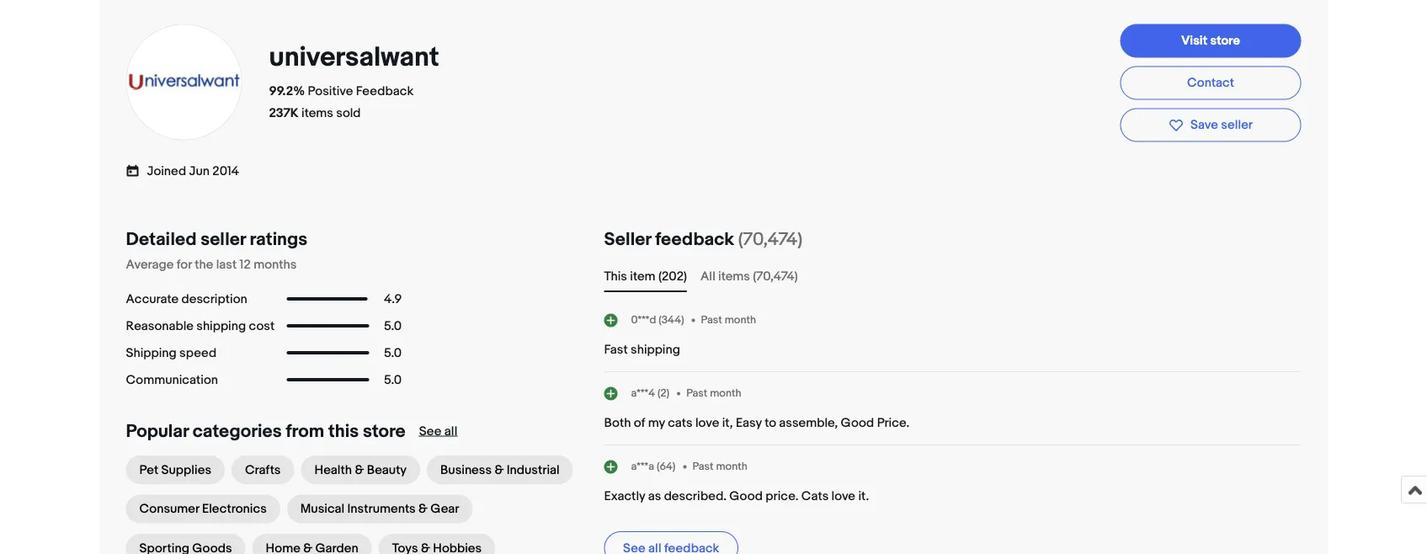 Task type: describe. For each thing, give the bounding box(es) containing it.
the
[[195, 257, 213, 272]]

3 5.0 from the top
[[384, 372, 402, 387]]

this item (202)
[[604, 269, 687, 284]]

visit store
[[1182, 33, 1241, 48]]

1 vertical spatial good
[[730, 488, 763, 504]]

positive
[[308, 84, 353, 99]]

business & industrial
[[441, 462, 560, 478]]

237k
[[269, 106, 299, 121]]

a***4 (2)
[[631, 387, 670, 400]]

fast shipping
[[604, 342, 680, 357]]

save seller button
[[1121, 108, 1302, 142]]

popular
[[126, 420, 189, 442]]

contact
[[1188, 75, 1235, 90]]

universalwant image
[[125, 23, 243, 141]]

health & beauty
[[315, 462, 407, 478]]

store inside visit store link
[[1211, 33, 1241, 48]]

5.0 for speed
[[384, 345, 402, 360]]

supplies
[[161, 462, 211, 478]]

last
[[216, 257, 237, 272]]

items inside tab list
[[719, 269, 750, 284]]

cost
[[249, 318, 275, 334]]

crafts
[[245, 462, 281, 478]]

it.
[[859, 488, 869, 504]]

ratings
[[250, 228, 307, 250]]

99.2% positive feedback 237k items sold
[[269, 84, 414, 121]]

consumer
[[139, 502, 199, 517]]

this
[[328, 420, 359, 442]]

from
[[286, 420, 324, 442]]

exactly as described.  good price. cats love it.
[[604, 488, 869, 504]]

jun
[[189, 164, 210, 179]]

as
[[648, 488, 661, 504]]

item
[[630, 269, 656, 284]]

a***a
[[631, 460, 654, 473]]

reasonable shipping cost
[[126, 318, 275, 334]]

pet
[[139, 462, 158, 478]]

pet supplies link
[[126, 456, 225, 484]]

(2)
[[658, 387, 670, 400]]

feedback
[[655, 228, 735, 250]]

fast
[[604, 342, 628, 357]]

consumer electronics link
[[126, 495, 280, 523]]

sold
[[336, 106, 361, 121]]

months
[[254, 257, 297, 272]]

business & industrial link
[[427, 456, 573, 484]]

instruments
[[347, 502, 416, 517]]

save seller
[[1191, 117, 1253, 133]]

all
[[445, 424, 458, 439]]

price.
[[766, 488, 799, 504]]

popular categories from this store
[[126, 420, 406, 442]]

universalwant
[[269, 41, 439, 74]]

see
[[419, 424, 442, 439]]

4.9
[[384, 291, 402, 307]]

feedback
[[356, 84, 414, 99]]

price.
[[877, 415, 910, 430]]

it,
[[722, 415, 733, 430]]

(344)
[[659, 314, 684, 327]]

visit store link
[[1121, 24, 1302, 58]]

see all link
[[419, 424, 458, 439]]

seller for save
[[1222, 117, 1253, 133]]

to
[[765, 415, 777, 430]]

average
[[126, 257, 174, 272]]

joined
[[147, 164, 186, 179]]

a***a (64)
[[631, 460, 676, 473]]

past for of
[[687, 387, 708, 400]]

seller feedback (70,474)
[[604, 228, 803, 250]]

shipping speed
[[126, 345, 217, 360]]

my
[[648, 415, 665, 430]]

pet supplies
[[139, 462, 211, 478]]

crafts link
[[232, 456, 294, 484]]



Task type: locate. For each thing, give the bounding box(es) containing it.
a***4
[[631, 387, 655, 400]]

musical instruments & gear
[[300, 502, 459, 517]]

seller
[[1222, 117, 1253, 133], [201, 228, 246, 250]]

1 vertical spatial love
[[832, 488, 856, 504]]

both
[[604, 415, 631, 430]]

cats
[[802, 488, 829, 504]]

(70,474) for all items (70,474)
[[753, 269, 798, 284]]

past month for shipping
[[701, 314, 756, 327]]

tab list
[[604, 267, 1302, 286]]

2 vertical spatial month
[[716, 460, 748, 473]]

industrial
[[507, 462, 560, 478]]

0 horizontal spatial good
[[730, 488, 763, 504]]

1 horizontal spatial shipping
[[631, 342, 680, 357]]

1 horizontal spatial good
[[841, 415, 874, 430]]

0 vertical spatial past
[[701, 314, 722, 327]]

good
[[841, 415, 874, 430], [730, 488, 763, 504]]

past for shipping
[[701, 314, 722, 327]]

1 vertical spatial 5.0
[[384, 345, 402, 360]]

seller
[[604, 228, 651, 250]]

both of my cats love it, easy to assemble, good price.
[[604, 415, 910, 430]]

12
[[240, 257, 251, 272]]

0 vertical spatial good
[[841, 415, 874, 430]]

& for health
[[355, 462, 364, 478]]

accurate
[[126, 291, 179, 307]]

shipping down the 0***d (344)
[[631, 342, 680, 357]]

reasonable
[[126, 318, 194, 334]]

1 vertical spatial month
[[710, 387, 742, 400]]

past right (2)
[[687, 387, 708, 400]]

month down the all items (70,474)
[[725, 314, 756, 327]]

of
[[634, 415, 645, 430]]

& for business
[[495, 462, 504, 478]]

items down positive on the left
[[302, 106, 333, 121]]

love
[[696, 415, 720, 430], [832, 488, 856, 504]]

seller right save
[[1222, 117, 1253, 133]]

month
[[725, 314, 756, 327], [710, 387, 742, 400], [716, 460, 748, 473]]

0 vertical spatial items
[[302, 106, 333, 121]]

speed
[[179, 345, 217, 360]]

shipping down description
[[196, 318, 246, 334]]

items
[[302, 106, 333, 121], [719, 269, 750, 284]]

seller for detailed
[[201, 228, 246, 250]]

1 horizontal spatial love
[[832, 488, 856, 504]]

2014
[[213, 164, 239, 179]]

shipping
[[126, 345, 177, 360]]

0 vertical spatial seller
[[1222, 117, 1253, 133]]

0 horizontal spatial items
[[302, 106, 333, 121]]

0 horizontal spatial love
[[696, 415, 720, 430]]

month up it,
[[710, 387, 742, 400]]

assemble,
[[779, 415, 838, 430]]

past month for of
[[687, 387, 742, 400]]

2 5.0 from the top
[[384, 345, 402, 360]]

love left it.
[[832, 488, 856, 504]]

0***d
[[631, 314, 656, 327]]

detailed
[[126, 228, 197, 250]]

communication
[[126, 372, 218, 387]]

past month up exactly as described.  good price. cats love it.
[[693, 460, 748, 473]]

past right (344)
[[701, 314, 722, 327]]

seller inside button
[[1222, 117, 1253, 133]]

1 horizontal spatial items
[[719, 269, 750, 284]]

0 horizontal spatial shipping
[[196, 318, 246, 334]]

2 vertical spatial 5.0
[[384, 372, 402, 387]]

1 vertical spatial (70,474)
[[753, 269, 798, 284]]

2 vertical spatial past month
[[693, 460, 748, 473]]

items inside 99.2% positive feedback 237k items sold
[[302, 106, 333, 121]]

1 horizontal spatial seller
[[1222, 117, 1253, 133]]

musical instruments & gear link
[[287, 495, 473, 523]]

0 vertical spatial shipping
[[196, 318, 246, 334]]

past month for as
[[693, 460, 748, 473]]

this
[[604, 269, 627, 284]]

easy
[[736, 415, 762, 430]]

past for as
[[693, 460, 714, 473]]

& left gear
[[419, 502, 428, 517]]

past month
[[701, 314, 756, 327], [687, 387, 742, 400], [693, 460, 748, 473]]

past month down all
[[701, 314, 756, 327]]

1 vertical spatial items
[[719, 269, 750, 284]]

0 vertical spatial love
[[696, 415, 720, 430]]

1 vertical spatial store
[[363, 420, 406, 442]]

past
[[701, 314, 722, 327], [687, 387, 708, 400], [693, 460, 714, 473]]

accurate description
[[126, 291, 247, 307]]

(70,474) for seller feedback (70,474)
[[739, 228, 803, 250]]

musical
[[300, 502, 345, 517]]

month for shipping
[[725, 314, 756, 327]]

1 horizontal spatial store
[[1211, 33, 1241, 48]]

month up exactly as described.  good price. cats love it.
[[716, 460, 748, 473]]

average for the last 12 months
[[126, 257, 297, 272]]

1 horizontal spatial &
[[419, 502, 428, 517]]

& right the business
[[495, 462, 504, 478]]

5.0 for shipping
[[384, 318, 402, 334]]

electronics
[[202, 502, 267, 517]]

0 vertical spatial store
[[1211, 33, 1241, 48]]

see all
[[419, 424, 458, 439]]

0 vertical spatial 5.0
[[384, 318, 402, 334]]

(70,474) right all
[[753, 269, 798, 284]]

exactly
[[604, 488, 645, 504]]

store right "visit"
[[1211, 33, 1241, 48]]

1 vertical spatial seller
[[201, 228, 246, 250]]

0 horizontal spatial seller
[[201, 228, 246, 250]]

shipping for reasonable
[[196, 318, 246, 334]]

text__icon wrapper image
[[126, 162, 147, 178]]

gear
[[431, 502, 459, 517]]

beauty
[[367, 462, 407, 478]]

detailed seller ratings
[[126, 228, 307, 250]]

shipping for fast
[[631, 342, 680, 357]]

for
[[177, 257, 192, 272]]

cats
[[668, 415, 693, 430]]

categories
[[193, 420, 282, 442]]

0 horizontal spatial &
[[355, 462, 364, 478]]

(70,474)
[[739, 228, 803, 250], [753, 269, 798, 284]]

1 vertical spatial shipping
[[631, 342, 680, 357]]

universalwant link
[[269, 41, 445, 74]]

1 5.0 from the top
[[384, 318, 402, 334]]

seller up the last
[[201, 228, 246, 250]]

store up the beauty
[[363, 420, 406, 442]]

items right all
[[719, 269, 750, 284]]

save
[[1191, 117, 1219, 133]]

all items (70,474)
[[701, 269, 798, 284]]

past up the described.
[[693, 460, 714, 473]]

2 vertical spatial past
[[693, 460, 714, 473]]

1 vertical spatial past month
[[687, 387, 742, 400]]

joined jun 2014
[[147, 164, 239, 179]]

health & beauty link
[[301, 456, 420, 484]]

(64)
[[657, 460, 676, 473]]

1 vertical spatial past
[[687, 387, 708, 400]]

description
[[181, 291, 247, 307]]

& right the health
[[355, 462, 364, 478]]

month for as
[[716, 460, 748, 473]]

0 vertical spatial month
[[725, 314, 756, 327]]

store
[[1211, 33, 1241, 48], [363, 420, 406, 442]]

&
[[355, 462, 364, 478], [495, 462, 504, 478], [419, 502, 428, 517]]

(202)
[[659, 269, 687, 284]]

99.2%
[[269, 84, 305, 99]]

0***d (344)
[[631, 314, 684, 327]]

business
[[441, 462, 492, 478]]

0 vertical spatial (70,474)
[[739, 228, 803, 250]]

described.
[[664, 488, 727, 504]]

health
[[315, 462, 352, 478]]

0 vertical spatial past month
[[701, 314, 756, 327]]

past month up it,
[[687, 387, 742, 400]]

consumer electronics
[[139, 502, 267, 517]]

tab list containing this item (202)
[[604, 267, 1302, 286]]

month for of
[[710, 387, 742, 400]]

(70,474) up the all items (70,474)
[[739, 228, 803, 250]]

(70,474) inside tab list
[[753, 269, 798, 284]]

0 horizontal spatial store
[[363, 420, 406, 442]]

love left it,
[[696, 415, 720, 430]]

visit
[[1182, 33, 1208, 48]]

2 horizontal spatial &
[[495, 462, 504, 478]]



Task type: vqa. For each thing, say whether or not it's contained in the screenshot.


